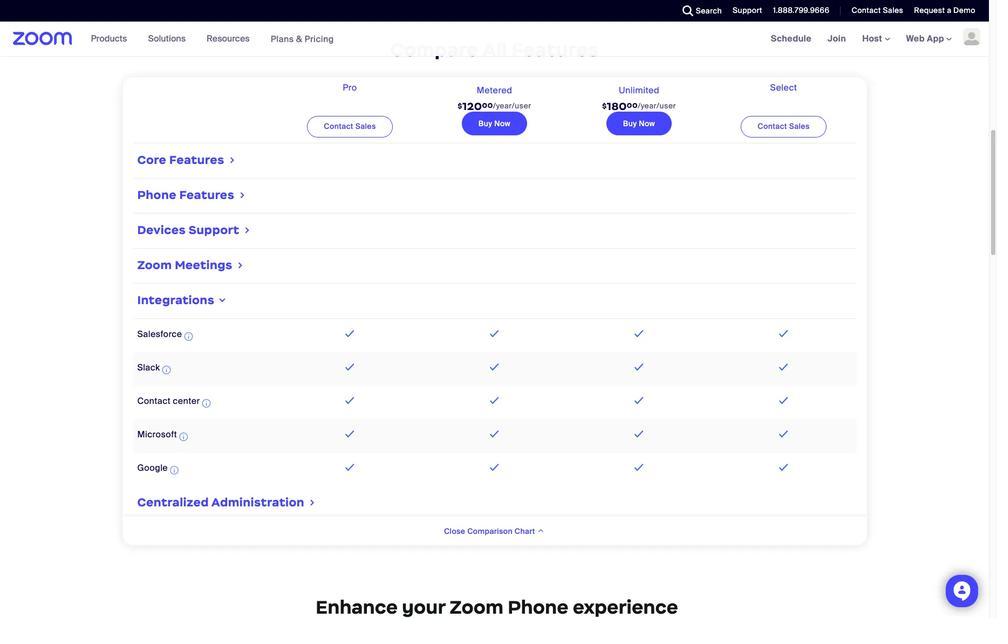 Task type: locate. For each thing, give the bounding box(es) containing it.
0 horizontal spatial right image
[[228, 155, 237, 166]]

profile picture image
[[964, 28, 981, 45]]

buy now down $180 per year per user element
[[624, 119, 656, 128]]

$ inside $ 120 00 /year/user
[[458, 101, 463, 111]]

search button
[[675, 0, 725, 22]]

0 horizontal spatial 00
[[482, 101, 493, 110]]

0 horizontal spatial /year/user
[[493, 101, 532, 110]]

right image inside zoom meetings cell
[[236, 260, 245, 271]]

now
[[495, 119, 511, 128], [639, 119, 656, 128]]

120
[[463, 100, 482, 113]]

0 vertical spatial features
[[512, 38, 599, 61]]

support
[[733, 5, 763, 15]]

phone features
[[137, 188, 235, 203]]

features
[[512, 38, 599, 61], [169, 153, 224, 168], [179, 188, 235, 203]]

buy for 120
[[479, 119, 493, 128]]

buy
[[479, 119, 493, 128], [624, 119, 637, 128]]

core
[[137, 153, 167, 168]]

1.888.799.9666 button
[[766, 0, 833, 22], [774, 5, 830, 15]]

solutions button
[[148, 22, 191, 56]]

contact down the slack application at the bottom of the page
[[137, 396, 171, 407]]

$ inside $ 180 00 /year/user
[[603, 101, 607, 111]]

contact sales up host dropdown button on the top right of the page
[[852, 5, 904, 15]]

2 vertical spatial features
[[179, 188, 235, 203]]

buy now link down metered at the top of the page
[[462, 112, 528, 135]]

microsoft image
[[179, 431, 188, 444]]

1 now from the left
[[495, 119, 511, 128]]

schedule link
[[763, 22, 820, 56]]

right image inside 'devices support' cell
[[243, 225, 252, 236]]

sales
[[884, 5, 904, 15], [356, 122, 376, 131], [790, 122, 810, 131]]

0 horizontal spatial $
[[458, 101, 463, 111]]

2 buy now link from the left
[[607, 112, 672, 135]]

/year/user for 120
[[493, 101, 532, 110]]

1 /year/user from the left
[[493, 101, 532, 110]]

0 horizontal spatial buy now link
[[462, 112, 528, 135]]

right image for integrations
[[217, 296, 228, 305]]

right image
[[238, 190, 247, 201], [236, 260, 245, 271], [217, 296, 228, 305], [308, 498, 317, 509]]

sales down select
[[790, 122, 810, 131]]

included image
[[343, 328, 357, 341], [632, 328, 647, 341], [777, 328, 791, 341], [488, 361, 502, 374], [632, 361, 647, 374], [632, 395, 647, 408], [343, 428, 357, 441], [632, 428, 647, 441], [343, 462, 357, 475], [488, 462, 502, 475], [777, 462, 791, 475]]

1 horizontal spatial 00
[[627, 101, 638, 110]]

contact sales down pro
[[324, 122, 376, 131]]

right image right support
[[243, 225, 252, 236]]

join link
[[820, 22, 855, 56]]

buy now
[[479, 119, 511, 128], [624, 119, 656, 128]]

schedule
[[771, 33, 812, 44]]

now down the $120 per year per user element
[[495, 119, 511, 128]]

$
[[458, 101, 463, 111], [603, 101, 607, 111]]

$180 per year per user element
[[603, 95, 677, 118]]

application
[[133, 77, 865, 521]]

0 horizontal spatial buy
[[479, 119, 493, 128]]

1 horizontal spatial $
[[603, 101, 607, 111]]

google
[[137, 463, 168, 474]]

meetings navigation
[[763, 22, 990, 57]]

/year/user down unlimited
[[638, 101, 677, 110]]

included image
[[488, 328, 502, 341], [343, 361, 357, 374], [777, 361, 791, 374], [343, 395, 357, 408], [488, 395, 502, 408], [777, 395, 791, 408], [488, 428, 502, 441], [777, 428, 791, 441], [632, 462, 647, 475]]

select
[[771, 82, 798, 94]]

/year/user for 180
[[638, 101, 677, 110]]

support link
[[725, 0, 766, 22], [733, 5, 763, 15]]

2 buy now from the left
[[624, 119, 656, 128]]

0 horizontal spatial sales
[[356, 122, 376, 131]]

zoom meetings
[[137, 258, 233, 273]]

contact sales down select
[[758, 122, 810, 131]]

1 horizontal spatial buy now link
[[607, 112, 672, 135]]

00 for 180
[[627, 101, 638, 110]]

contact sales link
[[844, 0, 907, 22], [852, 5, 904, 15], [307, 116, 393, 138], [742, 116, 827, 138]]

2 /year/user from the left
[[638, 101, 677, 110]]

1 00 from the left
[[482, 101, 493, 110]]

centralized
[[137, 496, 209, 510]]

right image
[[228, 155, 237, 166], [243, 225, 252, 236]]

right image inside phone features "cell"
[[238, 190, 247, 201]]

centralized administration
[[137, 496, 305, 510]]

1 horizontal spatial right image
[[243, 225, 252, 236]]

2 horizontal spatial sales
[[884, 5, 904, 15]]

resources
[[207, 33, 250, 44]]

request
[[915, 5, 946, 15]]

buy now link down unlimited
[[607, 112, 672, 135]]

00 inside $ 180 00 /year/user
[[627, 101, 638, 110]]

right image right core features
[[228, 155, 237, 166]]

plans & pricing link
[[271, 33, 334, 45], [271, 33, 334, 45]]

sales up host dropdown button on the top right of the page
[[884, 5, 904, 15]]

right image inside centralized administration cell
[[308, 498, 317, 509]]

features inside "cell"
[[179, 188, 235, 203]]

2 $ from the left
[[603, 101, 607, 111]]

features for core features
[[169, 153, 224, 168]]

features for phone features
[[179, 188, 235, 203]]

right image for features
[[228, 155, 237, 166]]

1 horizontal spatial contact sales
[[758, 122, 810, 131]]

google image
[[170, 464, 179, 477]]

$ 120 00 /year/user
[[458, 100, 532, 113]]

00
[[482, 101, 493, 110], [627, 101, 638, 110]]

buy down $180 per year per user element
[[624, 119, 637, 128]]

sales for pro
[[356, 122, 376, 131]]

contact center application
[[137, 396, 213, 410]]

buy now for 180
[[624, 119, 656, 128]]

/year/user inside $ 120 00 /year/user
[[493, 101, 532, 110]]

buy down the $120 per year per user element
[[479, 119, 493, 128]]

1 buy now from the left
[[479, 119, 511, 128]]

request a demo link
[[907, 0, 990, 22], [915, 5, 976, 15]]

contact inside the contact center application
[[137, 396, 171, 407]]

right image inside "core features" cell
[[228, 155, 237, 166]]

devices
[[137, 223, 186, 238]]

centralized administration cell
[[133, 491, 857, 517]]

sales down pro
[[356, 122, 376, 131]]

0 horizontal spatial contact sales
[[324, 122, 376, 131]]

now down $180 per year per user element
[[639, 119, 656, 128]]

contact sales
[[852, 5, 904, 15], [324, 122, 376, 131], [758, 122, 810, 131]]

right image inside integrations 'cell'
[[217, 296, 228, 305]]

buy now down the $120 per year per user element
[[479, 119, 511, 128]]

&
[[296, 33, 303, 45]]

microsoft application
[[137, 429, 190, 444]]

administration
[[212, 496, 305, 510]]

00 down unlimited
[[627, 101, 638, 110]]

1 buy now link from the left
[[462, 112, 528, 135]]

web
[[907, 33, 925, 44]]

2 00 from the left
[[627, 101, 638, 110]]

1 horizontal spatial /year/user
[[638, 101, 677, 110]]

compare all features
[[390, 38, 599, 61]]

2 now from the left
[[639, 119, 656, 128]]

1 vertical spatial right image
[[243, 225, 252, 236]]

banner
[[0, 22, 990, 57]]

/year/user
[[493, 101, 532, 110], [638, 101, 677, 110]]

1 horizontal spatial sales
[[790, 122, 810, 131]]

close comparison chart
[[444, 527, 538, 537]]

00 for 120
[[482, 101, 493, 110]]

buy now link
[[462, 112, 528, 135], [607, 112, 672, 135]]

buy now for 120
[[479, 119, 511, 128]]

1 buy from the left
[[479, 119, 493, 128]]

products button
[[91, 22, 132, 56]]

/year/user down metered at the top of the page
[[493, 101, 532, 110]]

1 horizontal spatial now
[[639, 119, 656, 128]]

00 inside $ 120 00 /year/user
[[482, 101, 493, 110]]

close
[[444, 527, 466, 537]]

devices support
[[137, 223, 239, 238]]

features inside cell
[[169, 153, 224, 168]]

/year/user inside $ 180 00 /year/user
[[638, 101, 677, 110]]

2 buy from the left
[[624, 119, 637, 128]]

core features
[[137, 153, 224, 168]]

0 horizontal spatial buy now
[[479, 119, 511, 128]]

1 horizontal spatial buy now
[[624, 119, 656, 128]]

zoom logo image
[[13, 32, 72, 45]]

metered
[[477, 85, 513, 96]]

1 horizontal spatial buy
[[624, 119, 637, 128]]

pro
[[343, 82, 357, 94]]

1 vertical spatial features
[[169, 153, 224, 168]]

buy now link for 120
[[462, 112, 528, 135]]

unlimited
[[619, 85, 660, 96]]

00 down metered at the top of the page
[[482, 101, 493, 110]]

zoom
[[137, 258, 172, 273]]

pricing
[[305, 33, 334, 45]]

0 vertical spatial right image
[[228, 155, 237, 166]]

0 horizontal spatial now
[[495, 119, 511, 128]]

1 $ from the left
[[458, 101, 463, 111]]

contact
[[852, 5, 882, 15], [324, 122, 354, 131], [758, 122, 788, 131], [137, 396, 171, 407]]

app
[[928, 33, 945, 44]]



Task type: vqa. For each thing, say whether or not it's contained in the screenshot.
Integrations
yes



Task type: describe. For each thing, give the bounding box(es) containing it.
1.888.799.9666
[[774, 5, 830, 15]]

slack
[[137, 363, 160, 374]]

slack application
[[137, 363, 173, 377]]

2 horizontal spatial contact sales
[[852, 5, 904, 15]]

application containing core features
[[133, 77, 865, 521]]

product information navigation
[[83, 22, 342, 57]]

now for 120
[[495, 119, 511, 128]]

core features cell
[[133, 148, 857, 174]]

right image for phone features
[[238, 190, 247, 201]]

host button
[[863, 33, 891, 44]]

$ 180 00 /year/user
[[603, 100, 677, 113]]

now for 180
[[639, 119, 656, 128]]

integrations
[[137, 293, 215, 308]]

salesforce image
[[184, 330, 193, 343]]

center
[[173, 396, 200, 407]]

host
[[863, 33, 885, 44]]

phone features cell
[[133, 183, 857, 209]]

support
[[189, 223, 239, 238]]

salesforce
[[137, 329, 182, 340]]

phone
[[137, 188, 177, 203]]

compare
[[390, 38, 479, 61]]

plans
[[271, 33, 294, 45]]

slack image
[[162, 364, 171, 377]]

resources button
[[207, 22, 255, 56]]

sales for select
[[790, 122, 810, 131]]

zoom meetings cell
[[133, 253, 857, 279]]

buy now link for 180
[[607, 112, 672, 135]]

products
[[91, 33, 127, 44]]

plans & pricing
[[271, 33, 334, 45]]

comparison
[[468, 527, 513, 537]]

buy for 180
[[624, 119, 637, 128]]

meetings
[[175, 258, 233, 273]]

join
[[828, 33, 847, 44]]

banner containing products
[[0, 22, 990, 57]]

a
[[948, 5, 952, 15]]

right image for zoom meetings
[[236, 260, 245, 271]]

demo
[[954, 5, 976, 15]]

microsoft
[[137, 429, 177, 441]]

integrations cell
[[133, 288, 857, 314]]

$ for 180
[[603, 101, 607, 111]]

all
[[483, 38, 508, 61]]

$ for 120
[[458, 101, 463, 111]]

contact down pro
[[324, 122, 354, 131]]

right image for centralized administration
[[308, 498, 317, 509]]

contact center
[[137, 396, 200, 407]]

google application
[[137, 463, 181, 477]]

$120 per year per user element
[[458, 95, 532, 118]]

180
[[607, 100, 627, 113]]

solutions
[[148, 33, 186, 44]]

web app
[[907, 33, 945, 44]]

devices support cell
[[133, 218, 857, 244]]

contact up "host"
[[852, 5, 882, 15]]

web app button
[[907, 33, 952, 44]]

contact sales for pro
[[324, 122, 376, 131]]

salesforce application
[[137, 329, 195, 343]]

contact sales for select
[[758, 122, 810, 131]]

contact down select
[[758, 122, 788, 131]]

search
[[696, 6, 722, 16]]

right image for support
[[243, 225, 252, 236]]

contact center image
[[202, 397, 211, 410]]

request a demo
[[915, 5, 976, 15]]

chart
[[515, 527, 536, 537]]



